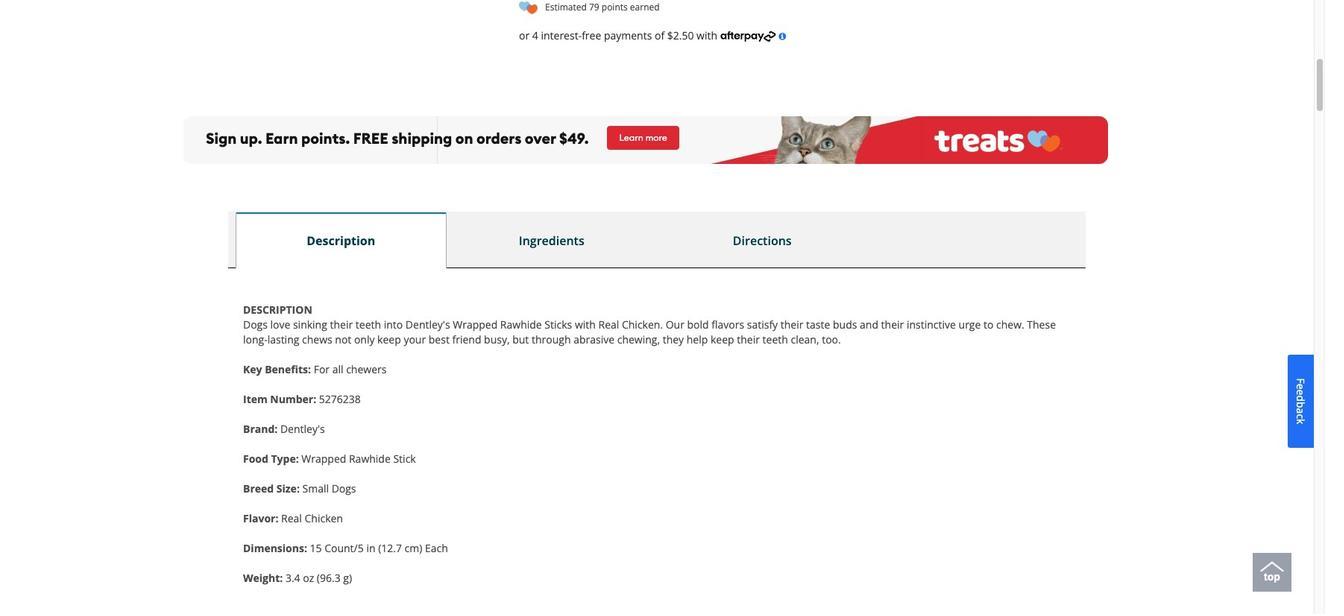 Task type: locate. For each thing, give the bounding box(es) containing it.
1 vertical spatial dentley's
[[280, 422, 325, 437]]

keep
[[378, 333, 401, 347], [711, 333, 735, 347]]

$2.50
[[668, 29, 694, 43]]

sign
[[206, 129, 237, 148]]

0 vertical spatial dogs
[[243, 318, 268, 332]]

0 vertical spatial with
[[697, 29, 718, 43]]

their up "not"
[[330, 318, 353, 332]]

real up abrasive
[[599, 318, 619, 332]]

wrapped up friend
[[453, 318, 498, 332]]

dogs right small
[[332, 482, 356, 496]]

these
[[1028, 318, 1056, 332]]

1 keep from the left
[[378, 333, 401, 347]]

bold
[[688, 318, 709, 332]]

0 vertical spatial real
[[599, 318, 619, 332]]

your
[[404, 333, 426, 347]]

but
[[513, 333, 529, 347]]

dogs
[[243, 318, 268, 332], [332, 482, 356, 496]]

chewing,
[[618, 333, 660, 347]]

food type: wrapped rawhide stick
[[243, 452, 416, 467]]

0 vertical spatial rawhide
[[501, 318, 542, 332]]

1 horizontal spatial real
[[599, 318, 619, 332]]

2 keep from the left
[[711, 333, 735, 347]]

weight:
[[243, 572, 283, 586]]

type:
[[271, 452, 299, 467]]

teeth down satisfy
[[763, 333, 788, 347]]

15
[[310, 542, 322, 556]]

for
[[314, 363, 330, 377]]

tab list containing description
[[228, 212, 1086, 269]]

breed size: small dogs
[[243, 482, 356, 496]]

1 vertical spatial real
[[281, 512, 302, 526]]

benefits:
[[265, 363, 311, 377]]

up.
[[240, 129, 262, 148]]

description dogs love sinking their teeth into dentley's wrapped rawhide sticks with real chicken. our bold flavors satisfy their taste buds and their instinctive urge to chew. these long-lasting chews not only keep your best friend busy, but through abrasive chewing, they help keep their teeth clean, too.
[[243, 303, 1056, 347]]

teeth up the only
[[356, 318, 381, 332]]

shipping
[[392, 129, 452, 148]]

tab list
[[228, 212, 1086, 269]]

urge
[[959, 318, 981, 332]]

e up d
[[1294, 384, 1309, 390]]

small
[[303, 482, 329, 496]]

(12.7
[[378, 542, 402, 556]]

top
[[1265, 572, 1281, 583]]

(96.3
[[317, 572, 341, 586]]

with up abrasive
[[575, 318, 596, 332]]

only
[[354, 333, 375, 347]]

1 horizontal spatial with
[[697, 29, 718, 43]]

keep down into at the left bottom
[[378, 333, 401, 347]]

1 vertical spatial teeth
[[763, 333, 788, 347]]

help
[[687, 333, 708, 347]]

item
[[243, 393, 268, 407]]

e
[[1294, 384, 1309, 390], [1294, 390, 1309, 396]]

real
[[599, 318, 619, 332], [281, 512, 302, 526]]

0 vertical spatial wrapped
[[453, 318, 498, 332]]

our
[[666, 318, 685, 332]]

satisfy
[[747, 318, 778, 332]]

0 vertical spatial dentley's
[[406, 318, 450, 332]]

e down f
[[1294, 390, 1309, 396]]

long-
[[243, 333, 268, 347]]

1 horizontal spatial dentley's
[[406, 318, 450, 332]]

each
[[425, 542, 448, 556]]

back to top image
[[1261, 556, 1285, 580]]

0 horizontal spatial keep
[[378, 333, 401, 347]]

chew.
[[997, 318, 1025, 332]]

dentley's up best
[[406, 318, 450, 332]]

their right and
[[882, 318, 904, 332]]

1 vertical spatial with
[[575, 318, 596, 332]]

with
[[697, 29, 718, 43], [575, 318, 596, 332]]

their down satisfy
[[737, 333, 760, 347]]

orders
[[477, 129, 522, 148]]

cm)
[[405, 542, 423, 556]]

1 horizontal spatial keep
[[711, 333, 735, 347]]

k
[[1294, 419, 1309, 425]]

0 horizontal spatial teeth
[[356, 318, 381, 332]]

count/5
[[325, 542, 364, 556]]

wrapped up small
[[302, 452, 346, 467]]

sign up. earn points. free shipping on orders over $49.
[[206, 129, 589, 148]]

2 e from the top
[[1294, 390, 1309, 396]]

dentley's down the 'item number: 5276238' at left
[[280, 422, 325, 437]]

with right $2.50
[[697, 29, 718, 43]]

their
[[330, 318, 353, 332], [781, 318, 804, 332], [882, 318, 904, 332], [737, 333, 760, 347]]

keep down flavors
[[711, 333, 735, 347]]

dentley's
[[406, 318, 450, 332], [280, 422, 325, 437]]

0 horizontal spatial with
[[575, 318, 596, 332]]

rawhide up but
[[501, 318, 542, 332]]

0 horizontal spatial dogs
[[243, 318, 268, 332]]

instinctive
[[907, 318, 956, 332]]

3.4
[[286, 572, 300, 586]]

rawhide left stick
[[349, 452, 391, 467]]

0 horizontal spatial wrapped
[[302, 452, 346, 467]]

stick
[[394, 452, 416, 467]]

best
[[429, 333, 450, 347]]

1 vertical spatial rawhide
[[349, 452, 391, 467]]

real down size: on the bottom left
[[281, 512, 302, 526]]

rawhide
[[501, 318, 542, 332], [349, 452, 391, 467]]

d
[[1294, 396, 1309, 402]]

or 4 interest-free payments of $2.50 with
[[519, 29, 720, 43]]

description
[[307, 233, 375, 250]]

$49.
[[560, 129, 589, 148]]

learn more link
[[608, 126, 679, 150]]

abrasive
[[574, 333, 615, 347]]

friend
[[453, 333, 482, 347]]

not
[[335, 333, 352, 347]]

or
[[519, 29, 530, 43]]

0 horizontal spatial dentley's
[[280, 422, 325, 437]]

key benefits: for all chewers
[[243, 363, 387, 377]]

1 horizontal spatial wrapped
[[453, 318, 498, 332]]

dogs up long-
[[243, 318, 268, 332]]

1 horizontal spatial rawhide
[[501, 318, 542, 332]]

dimensions: 15 count/5 in (12.7 cm) each
[[243, 542, 448, 556]]

1 horizontal spatial dogs
[[332, 482, 356, 496]]

0 horizontal spatial real
[[281, 512, 302, 526]]



Task type: describe. For each thing, give the bounding box(es) containing it.
with inside description dogs love sinking their teeth into dentley's wrapped rawhide sticks with real chicken. our bold flavors satisfy their taste buds and their instinctive urge to chew. these long-lasting chews not only keep your best friend busy, but through abrasive chewing, they help keep their teeth clean, too.
[[575, 318, 596, 332]]

dogs inside description dogs love sinking their teeth into dentley's wrapped rawhide sticks with real chicken. our bold flavors satisfy their taste buds and their instinctive urge to chew. these long-lasting chews not only keep your best friend busy, but through abrasive chewing, they help keep their teeth clean, too.
[[243, 318, 268, 332]]

free
[[582, 29, 602, 43]]

chewers
[[346, 363, 387, 377]]

c
[[1294, 414, 1309, 419]]

key
[[243, 363, 262, 377]]

f e e d b a c k button
[[1288, 355, 1315, 448]]

earn
[[266, 129, 298, 148]]

dimensions:
[[243, 542, 307, 556]]

f e e d b a c k
[[1294, 379, 1309, 425]]

free
[[353, 129, 388, 148]]

sticks
[[545, 318, 572, 332]]

lasting
[[268, 333, 299, 347]]

their up clean,
[[781, 318, 804, 332]]

1 horizontal spatial teeth
[[763, 333, 788, 347]]

estimated
[[545, 1, 587, 13]]

interest-
[[541, 29, 582, 43]]

f
[[1294, 379, 1309, 384]]

g)
[[343, 572, 352, 586]]

real inside description dogs love sinking their teeth into dentley's wrapped rawhide sticks with real chicken. our bold flavors satisfy their taste buds and their instinctive urge to chew. these long-lasting chews not only keep your best friend busy, but through abrasive chewing, they help keep their teeth clean, too.
[[599, 318, 619, 332]]

ingredients
[[519, 233, 585, 250]]

sinking
[[293, 318, 327, 332]]

love
[[270, 318, 290, 332]]

of
[[655, 29, 665, 43]]

0 horizontal spatial rawhide
[[349, 452, 391, 467]]

b
[[1294, 402, 1309, 408]]

chicken.
[[622, 318, 663, 332]]

weight: 3.4 oz (96.3 g)
[[243, 572, 352, 586]]

flavors
[[712, 318, 745, 332]]

a
[[1294, 408, 1309, 414]]

earned
[[630, 1, 660, 13]]

chicken
[[305, 512, 343, 526]]

directions
[[733, 233, 792, 250]]

size:
[[277, 482, 300, 496]]

5276238
[[319, 393, 361, 407]]

food
[[243, 452, 269, 467]]

payments
[[604, 29, 652, 43]]

and
[[860, 318, 879, 332]]

0 vertical spatial teeth
[[356, 318, 381, 332]]

too.
[[822, 333, 841, 347]]

oz
[[303, 572, 314, 586]]

to
[[984, 318, 994, 332]]

dentley's inside description dogs love sinking their teeth into dentley's wrapped rawhide sticks with real chicken. our bold flavors satisfy their taste buds and their instinctive urge to chew. these long-lasting chews not only keep your best friend busy, but through abrasive chewing, they help keep their teeth clean, too.
[[406, 318, 450, 332]]

learn
[[620, 132, 644, 144]]

flavor:
[[243, 512, 279, 526]]

points.
[[301, 129, 350, 148]]

estimated 79 points earned
[[545, 1, 660, 13]]

chews
[[302, 333, 332, 347]]

1 vertical spatial wrapped
[[302, 452, 346, 467]]

in
[[367, 542, 376, 556]]

more
[[646, 132, 668, 144]]

brand: dentley's
[[243, 422, 325, 437]]

taste
[[807, 318, 831, 332]]

learn more
[[620, 132, 668, 144]]

flavor: real chicken
[[243, 512, 343, 526]]

over
[[525, 129, 556, 148]]

points
[[602, 1, 628, 13]]

breed
[[243, 482, 274, 496]]

all
[[333, 363, 344, 377]]

on
[[456, 129, 473, 148]]

wrapped inside description dogs love sinking their teeth into dentley's wrapped rawhide sticks with real chicken. our bold flavors satisfy their taste buds and their instinctive urge to chew. these long-lasting chews not only keep your best friend busy, but through abrasive chewing, they help keep their teeth clean, too.
[[453, 318, 498, 332]]

number:
[[270, 393, 316, 407]]

rawhide inside description dogs love sinking their teeth into dentley's wrapped rawhide sticks with real chicken. our bold flavors satisfy their taste buds and their instinctive urge to chew. these long-lasting chews not only keep your best friend busy, but through abrasive chewing, they help keep their teeth clean, too.
[[501, 318, 542, 332]]

buds
[[833, 318, 858, 332]]

description
[[243, 303, 312, 317]]

1 vertical spatial dogs
[[332, 482, 356, 496]]

busy,
[[484, 333, 510, 347]]

1 e from the top
[[1294, 384, 1309, 390]]

79
[[589, 1, 600, 13]]

into
[[384, 318, 403, 332]]

4
[[533, 29, 539, 43]]

through
[[532, 333, 571, 347]]

item number: 5276238
[[243, 393, 361, 407]]



Task type: vqa. For each thing, say whether or not it's contained in the screenshot.
right Dentley's
yes



